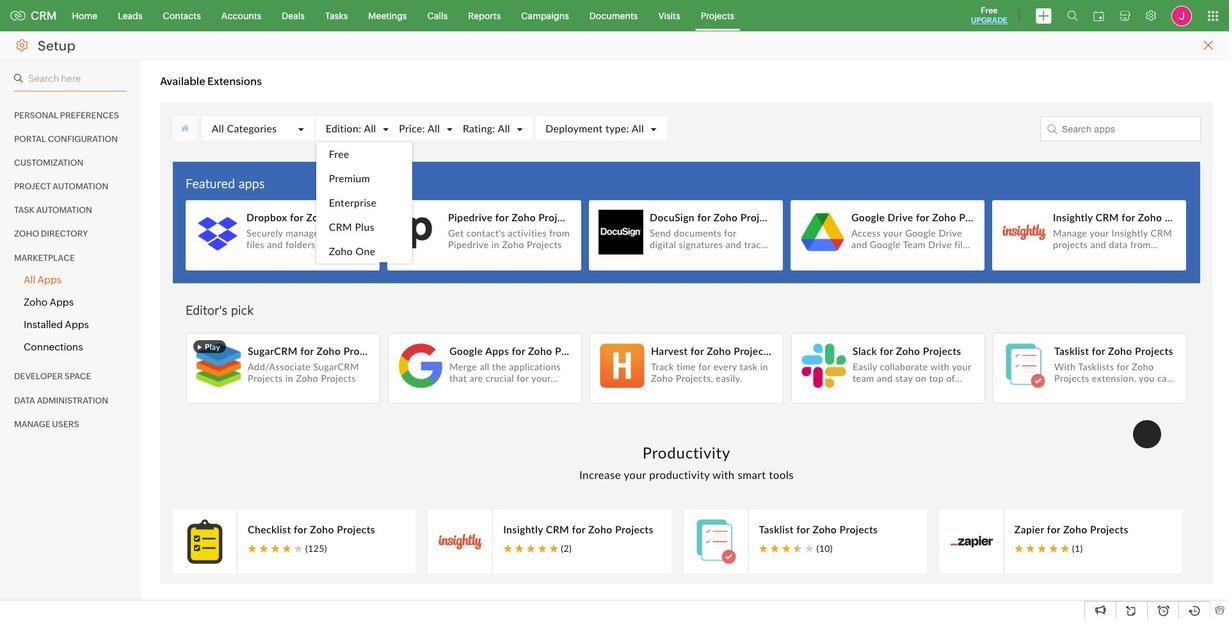 Task type: locate. For each thing, give the bounding box(es) containing it.
calls
[[428, 11, 448, 21]]

contacts
[[163, 11, 201, 21]]

campaigns
[[521, 11, 569, 21]]

home link
[[62, 0, 108, 31]]

search element
[[1060, 0, 1086, 31]]

accounts
[[221, 11, 261, 21]]

free
[[981, 6, 998, 15]]

contacts link
[[153, 0, 211, 31]]

crm link
[[10, 9, 57, 22]]

campaigns link
[[511, 0, 579, 31]]

reports
[[468, 11, 501, 21]]

visits
[[659, 11, 680, 21]]

meetings link
[[358, 0, 417, 31]]

calendar image
[[1094, 11, 1105, 21]]

profile image
[[1172, 5, 1192, 26]]

search image
[[1067, 10, 1078, 21]]

deals
[[282, 11, 305, 21]]

create menu image
[[1036, 8, 1052, 23]]

upgrade
[[971, 16, 1008, 25]]

deals link
[[272, 0, 315, 31]]



Task type: describe. For each thing, give the bounding box(es) containing it.
home
[[72, 11, 97, 21]]

leads link
[[108, 0, 153, 31]]

free upgrade
[[971, 6, 1008, 25]]

calls link
[[417, 0, 458, 31]]

profile element
[[1164, 0, 1200, 31]]

reports link
[[458, 0, 511, 31]]

tasks link
[[315, 0, 358, 31]]

accounts link
[[211, 0, 272, 31]]

documents link
[[579, 0, 648, 31]]

projects link
[[691, 0, 745, 31]]

create menu element
[[1028, 0, 1060, 31]]

leads
[[118, 11, 143, 21]]

meetings
[[368, 11, 407, 21]]

tasks
[[325, 11, 348, 21]]

visits link
[[648, 0, 691, 31]]

crm
[[31, 9, 57, 22]]

documents
[[590, 11, 638, 21]]

projects
[[701, 11, 735, 21]]



Task type: vqa. For each thing, say whether or not it's contained in the screenshot.
Calendar Image
yes



